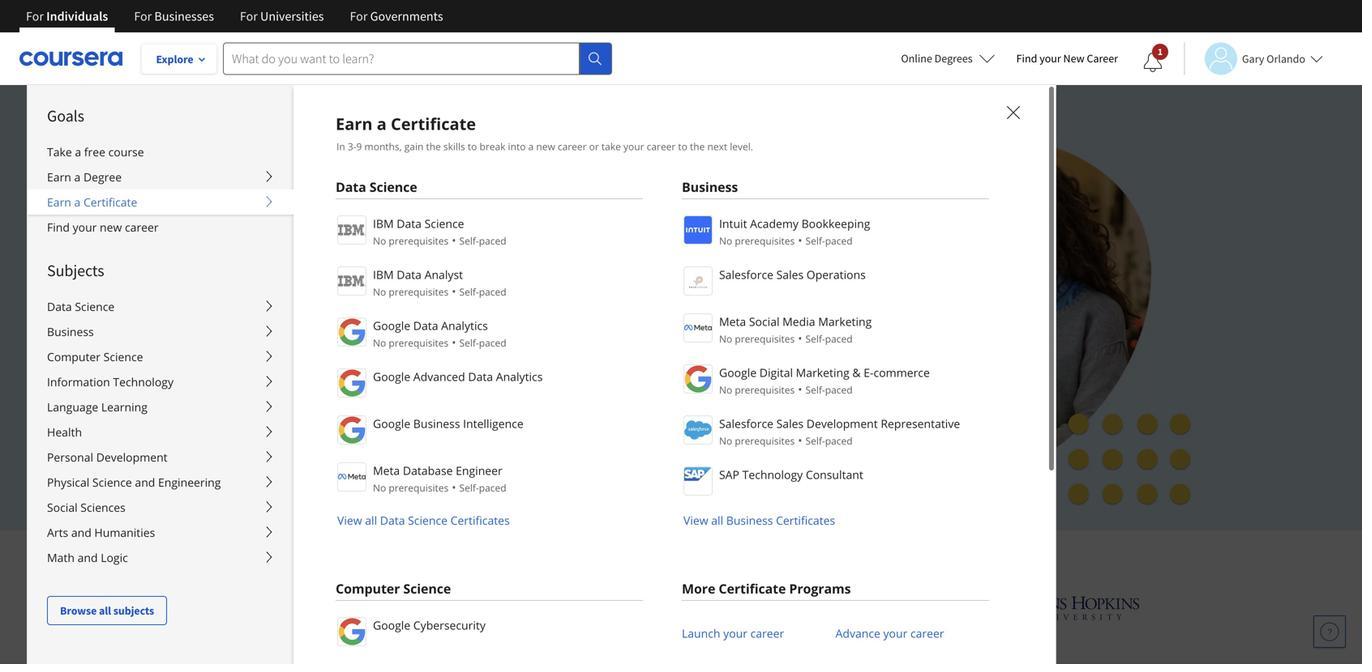 Task type: vqa. For each thing, say whether or not it's contained in the screenshot.
paced inside the Meta Database Engineer No prerequisites • Self-paced
yes



Task type: describe. For each thing, give the bounding box(es) containing it.
development inside popup button
[[96, 450, 168, 465]]

salesforce sales development representative no prerequisites • self-paced
[[719, 416, 960, 448]]

take
[[602, 140, 621, 153]]

google data analytics no prerequisites • self-paced
[[373, 318, 506, 350]]

partnername logo image inside google business intelligence link
[[337, 416, 367, 445]]

representative
[[881, 416, 960, 432]]

analytics inside google advanced data analytics link
[[496, 369, 543, 385]]

no inside ibm data analyst no prerequisites • self-paced
[[373, 285, 386, 299]]

2 vertical spatial certificate
[[719, 581, 786, 598]]

paced inside google data analytics no prerequisites • self-paced
[[479, 337, 506, 350]]

advance
[[836, 626, 880, 642]]

and up social sciences popup button
[[135, 475, 155, 491]]

view all data science certificates
[[337, 513, 510, 529]]

career right "take"
[[647, 140, 676, 153]]

a for earn a certificate in 3-9 months, gain the skills to break into a new career or take your career to the next level.
[[377, 113, 387, 135]]

1
[[1158, 45, 1163, 58]]

computer science inside earn a certificate menu item
[[336, 581, 451, 598]]

computer inside earn a certificate menu item
[[336, 581, 400, 598]]

projects,
[[211, 256, 282, 280]]

social inside popup button
[[47, 500, 78, 516]]

for for businesses
[[134, 8, 152, 24]]

data science button
[[28, 294, 294, 319]]

your for advance your career
[[883, 626, 908, 642]]

prerequisites inside meta database engineer no prerequisites • self-paced
[[389, 482, 449, 495]]

google for google data analytics no prerequisites • self-paced
[[373, 318, 410, 334]]

break
[[480, 140, 506, 153]]

data down database
[[380, 513, 405, 529]]

partnername logo image inside google advanced data analytics link
[[337, 369, 367, 398]]

operations
[[807, 267, 866, 283]]

for for governments
[[350, 8, 368, 24]]

• inside meta social media marketing no prerequisites • self-paced
[[798, 331, 802, 346]]

information technology button
[[28, 370, 294, 395]]

unlimited
[[211, 228, 292, 252]]

no inside intuit academy bookkeeping no prerequisites • self-paced
[[719, 234, 732, 248]]

free
[[302, 401, 326, 417]]

class
[[490, 228, 530, 252]]

gary orlando button
[[1184, 43, 1323, 75]]

more certificate programs
[[682, 581, 851, 598]]

arts
[[47, 525, 68, 541]]

What do you want to learn? text field
[[223, 43, 580, 75]]

1 certificates from the left
[[451, 513, 510, 529]]

start 7-day free trial button
[[211, 389, 380, 428]]

no inside ibm data science no prerequisites • self-paced
[[373, 234, 386, 248]]

degrees
[[935, 51, 973, 66]]

and inside dropdown button
[[78, 551, 98, 566]]

view for business
[[684, 513, 708, 529]]

language learning
[[47, 400, 147, 415]]

online degrees button
[[888, 41, 1008, 76]]

data inside ibm data science no prerequisites • self-paced
[[397, 216, 422, 231]]

new inside earn a certificate in 3-9 months, gain the skills to break into a new career or take your career to the next level.
[[536, 140, 555, 153]]

start
[[237, 401, 265, 417]]

analytics inside google data analytics no prerequisites • self-paced
[[441, 318, 488, 334]]

hands-
[[608, 228, 665, 252]]

social inside meta social media marketing no prerequisites • self-paced
[[749, 314, 780, 330]]

no inside meta social media marketing no prerequisites • self-paced
[[719, 332, 732, 346]]

google for google digital marketing & e-commerce no prerequisites • self-paced
[[719, 365, 757, 381]]

banner navigation
[[13, 0, 456, 32]]

course
[[108, 144, 144, 160]]

earn a degree button
[[28, 165, 294, 190]]

paced inside ibm data analyst no prerequisites • self-paced
[[479, 285, 506, 299]]

google advanced data analytics
[[373, 369, 543, 385]]

physical science and engineering
[[47, 475, 221, 491]]

engineer
[[456, 463, 503, 479]]

personal development button
[[28, 445, 294, 470]]

meta social media marketing no prerequisites • self-paced
[[719, 314, 872, 346]]

math and logic button
[[28, 546, 294, 571]]

ready
[[355, 256, 402, 280]]

explore
[[156, 52, 193, 66]]

advance your career link
[[836, 616, 944, 652]]

a for earn a certificate
[[74, 195, 81, 210]]

to inside unlimited access to 7,000+ world-class courses, hands-on projects, and job-ready certificate programs—all included in your subscription
[[355, 228, 372, 252]]

browse all subjects
[[60, 604, 154, 619]]

world-
[[437, 228, 490, 252]]

your inside unlimited access to 7,000+ world-class courses, hands-on projects, and job-ready certificate programs—all included in your subscription
[[211, 285, 249, 309]]

and inside unlimited access to 7,000+ world-class courses, hands-on projects, and job-ready certificate programs—all included in your subscription
[[287, 256, 318, 280]]

for businesses
[[134, 8, 214, 24]]

all inside button
[[99, 604, 111, 619]]

technology for sap
[[742, 467, 803, 483]]

science inside ibm data science no prerequisites • self-paced
[[425, 216, 464, 231]]

earn a certificate
[[47, 195, 137, 210]]

health
[[47, 425, 82, 440]]

paced inside salesforce sales development representative no prerequisites • self-paced
[[825, 435, 853, 448]]

self- inside ibm data analyst no prerequisites • self-paced
[[459, 285, 479, 299]]

• inside ibm data science no prerequisites • self-paced
[[452, 233, 456, 248]]

google image
[[529, 594, 616, 624]]

business down next
[[682, 178, 738, 196]]

programs—all
[[493, 256, 611, 280]]

marketing inside meta social media marketing no prerequisites • self-paced
[[818, 314, 872, 330]]

list for business
[[682, 214, 989, 529]]

subjects
[[113, 604, 154, 619]]

close image
[[1003, 102, 1024, 123]]

prerequisites inside google digital marketing & e-commerce no prerequisites • self-paced
[[735, 384, 795, 397]]

/year with 14-day money-back guarantee button
[[211, 438, 484, 455]]

business down sap
[[726, 513, 773, 529]]

sap technology consultant
[[719, 467, 863, 483]]

language learning button
[[28, 395, 294, 420]]

prerequisites inside salesforce sales development representative no prerequisites • self-paced
[[735, 435, 795, 448]]

a for earn a degree
[[74, 169, 81, 185]]

paced inside meta social media marketing no prerequisites • self-paced
[[825, 332, 853, 346]]

for for individuals
[[26, 8, 44, 24]]

anytime
[[318, 363, 365, 379]]

ibm data analyst no prerequisites • self-paced
[[373, 267, 506, 299]]

earn a certificate in 3-9 months, gain the skills to break into a new career or take your career to the next level.
[[336, 113, 753, 153]]

view all business certificates link
[[682, 513, 835, 529]]

no inside meta database engineer no prerequisites • self-paced
[[373, 482, 386, 495]]

2 certificates from the left
[[776, 513, 835, 529]]

google for google business intelligence
[[373, 416, 410, 432]]

money-
[[353, 439, 396, 454]]

salesforce sales operations link
[[682, 265, 989, 296]]

data science inside data science dropdown button
[[47, 299, 115, 315]]

computer inside 'popup button'
[[47, 349, 101, 365]]

your for launch your career
[[723, 626, 748, 642]]

governments
[[370, 8, 443, 24]]

on
[[665, 228, 687, 252]]

online
[[901, 51, 932, 66]]

marketing inside google digital marketing & e-commerce no prerequisites • self-paced
[[796, 365, 850, 381]]

for governments
[[350, 8, 443, 24]]

google business intelligence link
[[336, 414, 643, 445]]

career inside find your new career link
[[125, 220, 159, 235]]

data inside ibm data analyst no prerequisites • self-paced
[[397, 267, 422, 283]]

find your new career link
[[28, 215, 294, 240]]

find your new career
[[47, 220, 159, 235]]

prerequisites inside ibm data science no prerequisites • self-paced
[[389, 234, 449, 248]]

prerequisites inside ibm data analyst no prerequisites • self-paced
[[389, 285, 449, 299]]

• inside intuit academy bookkeeping no prerequisites • self-paced
[[798, 233, 802, 248]]

9
[[356, 140, 362, 153]]

sas image
[[763, 596, 825, 622]]

guarantee
[[426, 439, 484, 454]]

list for data science
[[336, 214, 643, 529]]

salesforce for salesforce sales operations
[[719, 267, 774, 283]]

cancel
[[279, 363, 315, 379]]

free
[[84, 144, 105, 160]]

list for more certificate programs
[[682, 616, 989, 665]]

find for find your new career
[[47, 220, 70, 235]]

sales for operations
[[776, 267, 804, 283]]

earn for earn a degree
[[47, 169, 71, 185]]

paced inside intuit academy bookkeeping no prerequisites • self-paced
[[825, 234, 853, 248]]

math and logic
[[47, 551, 128, 566]]

career
[[1087, 51, 1118, 66]]

orlando
[[1267, 51, 1306, 66]]

with
[[285, 439, 310, 454]]

science inside popup button
[[92, 475, 132, 491]]

database
[[403, 463, 453, 479]]

language
[[47, 400, 98, 415]]

johns hopkins university image
[[986, 594, 1140, 624]]

science down months,
[[370, 178, 417, 196]]

prerequisites inside meta social media marketing no prerequisites • self-paced
[[735, 332, 795, 346]]

1 button
[[1130, 43, 1176, 82]]

subjects
[[47, 261, 104, 281]]

all for data science
[[365, 513, 377, 529]]



Task type: locate. For each thing, give the bounding box(es) containing it.
certificate for earn a certificate
[[83, 195, 137, 210]]

earn up the '3-'
[[336, 113, 373, 135]]

1 vertical spatial new
[[100, 220, 122, 235]]

2 for from the left
[[134, 8, 152, 24]]

universities
[[260, 8, 324, 24]]

ibm for ibm data analyst
[[373, 267, 394, 283]]

to
[[468, 140, 477, 153], [678, 140, 688, 153], [355, 228, 372, 252]]

hec paris image
[[877, 592, 934, 625]]

career inside advance your career link
[[911, 626, 944, 642]]

0 vertical spatial computer science
[[47, 349, 143, 365]]

technology up language learning "popup button"
[[113, 375, 174, 390]]

earn a certificate group
[[27, 0, 1362, 665]]

data down ibm data analyst no prerequisites • self-paced
[[413, 318, 438, 334]]

0 vertical spatial computer
[[47, 349, 101, 365]]

0 vertical spatial earn
[[336, 113, 373, 135]]

ibm down 7,000+
[[373, 267, 394, 283]]

day left money-
[[330, 439, 350, 454]]

1 horizontal spatial social
[[749, 314, 780, 330]]

view for data science
[[337, 513, 362, 529]]

social up arts
[[47, 500, 78, 516]]

• up the sap technology consultant
[[798, 433, 802, 448]]

0 vertical spatial sales
[[776, 267, 804, 283]]

data down coursera plus image
[[336, 178, 366, 196]]

self- inside meta social media marketing no prerequisites • self-paced
[[806, 332, 825, 346]]

university of michigan image
[[668, 586, 711, 631]]

into
[[508, 140, 526, 153]]

trial
[[329, 401, 354, 417]]

meta for meta social media marketing
[[719, 314, 746, 330]]

prerequisites up the sap technology consultant
[[735, 435, 795, 448]]

google inside google digital marketing & e-commerce no prerequisites • self-paced
[[719, 365, 757, 381]]

google down ready
[[373, 318, 410, 334]]

self- inside google data analytics no prerequisites • self-paced
[[459, 337, 479, 350]]

1 vertical spatial technology
[[742, 467, 803, 483]]

all for business
[[711, 513, 723, 529]]

prerequisites inside intuit academy bookkeeping no prerequisites • self-paced
[[735, 234, 795, 248]]

None search field
[[223, 43, 612, 75]]

day left 'free'
[[278, 401, 299, 417]]

ibm inside ibm data science no prerequisites • self-paced
[[373, 216, 394, 231]]

1 vertical spatial development
[[96, 450, 168, 465]]

0 vertical spatial analytics
[[441, 318, 488, 334]]

0 vertical spatial data science
[[336, 178, 417, 196]]

to right skills
[[468, 140, 477, 153]]

ibm up ready
[[373, 216, 394, 231]]

• inside meta database engineer no prerequisites • self-paced
[[452, 480, 456, 495]]

meta database engineer no prerequisites • self-paced
[[373, 463, 506, 495]]

data right advanced at the left of page
[[468, 369, 493, 385]]

new
[[1063, 51, 1085, 66]]

0 horizontal spatial computer
[[47, 349, 101, 365]]

list containing intuit academy bookkeeping
[[682, 214, 989, 529]]

access
[[297, 228, 351, 252]]

a up months,
[[377, 113, 387, 135]]

google for google advanced data analytics
[[373, 369, 410, 385]]

self- up the certificate
[[459, 234, 479, 248]]

list
[[336, 214, 643, 529], [682, 214, 989, 529], [682, 616, 989, 665]]

find your new career link
[[1008, 49, 1126, 69]]

/year with 14-day money-back guarantee
[[252, 439, 484, 454]]

math
[[47, 551, 75, 566]]

self- up the consultant in the bottom right of the page
[[806, 435, 825, 448]]

find down earn a certificate
[[47, 220, 70, 235]]

engineering
[[158, 475, 221, 491]]

0 horizontal spatial analytics
[[441, 318, 488, 334]]

meta inside meta social media marketing no prerequisites • self-paced
[[719, 314, 746, 330]]

computer up the information
[[47, 349, 101, 365]]

health button
[[28, 420, 294, 445]]

earn inside earn a certificate in 3-9 months, gain the skills to break into a new career or take your career to the next level.
[[336, 113, 373, 135]]

self- inside google digital marketing & e-commerce no prerequisites • self-paced
[[806, 384, 825, 397]]

courses,
[[535, 228, 604, 252]]

certificates down engineer
[[451, 513, 510, 529]]

self- up google advanced data analytics
[[459, 337, 479, 350]]

0 vertical spatial new
[[536, 140, 555, 153]]

1 vertical spatial computer science
[[336, 581, 451, 598]]

1 vertical spatial certificate
[[83, 195, 137, 210]]

ibm data science no prerequisites • self-paced
[[373, 216, 506, 248]]

list containing launch your career
[[682, 616, 989, 665]]

partnername logo image
[[337, 216, 367, 245], [684, 216, 713, 245], [337, 267, 367, 296], [684, 267, 713, 296], [684, 314, 713, 343], [337, 318, 367, 347], [684, 365, 713, 394], [337, 369, 367, 398], [337, 416, 367, 445], [684, 416, 713, 445], [337, 463, 367, 492], [684, 467, 713, 496], [337, 618, 367, 647]]

your down earn a certificate
[[73, 220, 97, 235]]

gary
[[1242, 51, 1264, 66]]

new right into
[[536, 140, 555, 153]]

no inside google digital marketing & e-commerce no prerequisites • self-paced
[[719, 384, 732, 397]]

paced inside ibm data science no prerequisites • self-paced
[[479, 234, 506, 248]]

earn a degree
[[47, 169, 122, 185]]

science up google cybersecurity
[[403, 581, 451, 598]]

paced inside meta database engineer no prerequisites • self-paced
[[479, 482, 506, 495]]

google advanced data analytics link
[[336, 367, 643, 398]]

• inside google data analytics no prerequisites • self-paced
[[452, 335, 456, 350]]

1 horizontal spatial new
[[536, 140, 555, 153]]

salesforce inside 'salesforce sales operations' link
[[719, 267, 774, 283]]

your left new
[[1040, 51, 1061, 66]]

a left degree
[[74, 169, 81, 185]]

career down the sas "image"
[[751, 626, 784, 642]]

your inside explore menu element
[[73, 220, 97, 235]]

google up money-
[[373, 416, 410, 432]]

a for take a free course
[[75, 144, 81, 160]]

in
[[337, 140, 345, 153]]

google for google cybersecurity
[[373, 618, 410, 634]]

show notifications image
[[1143, 53, 1163, 72]]

logic
[[101, 551, 128, 566]]

data inside google data analytics no prerequisites • self-paced
[[413, 318, 438, 334]]

salesforce right in
[[719, 267, 774, 283]]

0 horizontal spatial to
[[355, 228, 372, 252]]

0 vertical spatial meta
[[719, 314, 746, 330]]

0 vertical spatial development
[[807, 416, 878, 432]]

2 salesforce from the top
[[719, 416, 774, 432]]

social left the 'media'
[[749, 314, 780, 330]]

a inside popup button
[[74, 195, 81, 210]]

and left logic in the left of the page
[[78, 551, 98, 566]]

start 7-day free trial
[[237, 401, 354, 417]]

computer science up information technology
[[47, 349, 143, 365]]

paced up the certificate
[[479, 234, 506, 248]]

1 vertical spatial analytics
[[496, 369, 543, 385]]

help center image
[[1320, 623, 1340, 642]]

take a free course link
[[28, 139, 294, 165]]

1 horizontal spatial find
[[1017, 51, 1037, 66]]

0 horizontal spatial all
[[99, 604, 111, 619]]

ibm inside ibm data analyst no prerequisites • self-paced
[[373, 267, 394, 283]]

individuals
[[46, 8, 108, 24]]

earn inside dropdown button
[[47, 169, 71, 185]]

0 vertical spatial technology
[[113, 375, 174, 390]]

certificate inside earn a certificate in 3-9 months, gain the skills to break into a new career or take your career to the next level.
[[391, 113, 476, 135]]

a right into
[[528, 140, 534, 153]]

science inside dropdown button
[[75, 299, 115, 315]]

arts and humanities
[[47, 525, 155, 541]]

a inside dropdown button
[[74, 169, 81, 185]]

for for universities
[[240, 8, 258, 24]]

coursera image
[[19, 46, 122, 72]]

advance your career
[[836, 626, 944, 642]]

duke university image
[[401, 594, 477, 619]]

partnername logo image inside google cybersecurity link
[[337, 618, 367, 647]]

view all data science certificates link
[[336, 513, 510, 529]]

google left cybersecurity
[[373, 618, 410, 634]]

/year
[[252, 439, 282, 454]]

computer science up google cybersecurity
[[336, 581, 451, 598]]

data science inside earn a certificate menu item
[[336, 178, 417, 196]]

earn a certificate menu item
[[293, 0, 1362, 665]]

1 vertical spatial marketing
[[796, 365, 850, 381]]

0 horizontal spatial social
[[47, 500, 78, 516]]

1 horizontal spatial day
[[330, 439, 350, 454]]

subscription
[[253, 285, 356, 309]]

1 horizontal spatial certificate
[[391, 113, 476, 135]]

earn for earn a certificate in 3-9 months, gain the skills to break into a new career or take your career to the next level.
[[336, 113, 373, 135]]

• inside google digital marketing & e-commerce no prerequisites • self-paced
[[798, 382, 802, 397]]

certificate up find your new career
[[83, 195, 137, 210]]

development inside salesforce sales development representative no prerequisites • self-paced
[[807, 416, 878, 432]]

self- down the 'media'
[[806, 332, 825, 346]]

science down subjects
[[75, 299, 115, 315]]

1 view from the left
[[337, 513, 362, 529]]

paced up &
[[825, 332, 853, 346]]

included
[[616, 256, 687, 280]]

1 vertical spatial day
[[330, 439, 350, 454]]

arts and humanities button
[[28, 521, 294, 546]]

cybersecurity
[[413, 618, 486, 634]]

more
[[682, 581, 715, 598]]

technology inside list
[[742, 467, 803, 483]]

&
[[853, 365, 861, 381]]

science down meta database engineer no prerequisites • self-paced
[[408, 513, 448, 529]]

view up more
[[684, 513, 708, 529]]

science up information technology
[[103, 349, 143, 365]]

computer up google cybersecurity
[[336, 581, 400, 598]]

partnername logo image inside 'salesforce sales operations' link
[[684, 267, 713, 296]]

browse all subjects button
[[47, 597, 167, 626]]

new down earn a certificate
[[100, 220, 122, 235]]

find your new career
[[1017, 51, 1118, 66]]

career down earn a certificate popup button at the left top of page
[[125, 220, 159, 235]]

a left free
[[75, 144, 81, 160]]

your right launch
[[723, 626, 748, 642]]

a down 'earn a degree'
[[74, 195, 81, 210]]

0 vertical spatial find
[[1017, 51, 1037, 66]]

•
[[452, 233, 456, 248], [798, 233, 802, 248], [452, 284, 456, 299], [798, 331, 802, 346], [452, 335, 456, 350], [798, 382, 802, 397], [798, 433, 802, 448], [452, 480, 456, 495]]

find inside find your new career link
[[47, 220, 70, 235]]

all down /year with 14-day money-back guarantee
[[365, 513, 377, 529]]

your inside earn a certificate in 3-9 months, gain the skills to break into a new career or take your career to the next level.
[[624, 140, 644, 153]]

1 vertical spatial computer
[[336, 581, 400, 598]]

for left governments
[[350, 8, 368, 24]]

1 vertical spatial ibm
[[373, 267, 394, 283]]

find left new
[[1017, 51, 1037, 66]]

1 horizontal spatial certificates
[[776, 513, 835, 529]]

2 horizontal spatial all
[[711, 513, 723, 529]]

commerce
[[874, 365, 930, 381]]

0 horizontal spatial view
[[337, 513, 362, 529]]

intuit academy bookkeeping no prerequisites • self-paced
[[719, 216, 870, 248]]

1 horizontal spatial data science
[[336, 178, 417, 196]]

your for find your new career
[[73, 220, 97, 235]]

0 horizontal spatial the
[[426, 140, 441, 153]]

0 horizontal spatial meta
[[373, 463, 400, 479]]

1 horizontal spatial computer science
[[336, 581, 451, 598]]

prerequisites down digital
[[735, 384, 795, 397]]

new inside explore menu element
[[100, 220, 122, 235]]

browse
[[60, 604, 97, 619]]

• inside salesforce sales development representative no prerequisites • self-paced
[[798, 433, 802, 448]]

• up salesforce sales development representative no prerequisites • self-paced at right bottom
[[798, 382, 802, 397]]

in
[[692, 256, 707, 280]]

1 vertical spatial find
[[47, 220, 70, 235]]

2 sales from the top
[[776, 416, 804, 432]]

1 the from the left
[[426, 140, 441, 153]]

1 horizontal spatial all
[[365, 513, 377, 529]]

business inside dropdown button
[[47, 324, 94, 340]]

analyst
[[425, 267, 463, 283]]

1 horizontal spatial to
[[468, 140, 477, 153]]

3 for from the left
[[240, 8, 258, 24]]

learning
[[101, 400, 147, 415]]

development
[[807, 416, 878, 432], [96, 450, 168, 465]]

/month, cancel anytime
[[230, 363, 365, 379]]

0 horizontal spatial certificates
[[451, 513, 510, 529]]

science down personal development at the left
[[92, 475, 132, 491]]

2 the from the left
[[690, 140, 705, 153]]

1 vertical spatial sales
[[776, 416, 804, 432]]

1 horizontal spatial the
[[690, 140, 705, 153]]

certificate up the gain
[[391, 113, 476, 135]]

view down /year with 14-day money-back guarantee button
[[337, 513, 362, 529]]

prerequisites up digital
[[735, 332, 795, 346]]

no inside salesforce sales development representative no prerequisites • self-paced
[[719, 435, 732, 448]]

marketing left &
[[796, 365, 850, 381]]

1 vertical spatial earn
[[47, 169, 71, 185]]

earn inside popup button
[[47, 195, 71, 210]]

media
[[783, 314, 815, 330]]

your down hec paris image
[[883, 626, 908, 642]]

no inside google data analytics no prerequisites • self-paced
[[373, 337, 386, 350]]

find for find your new career
[[1017, 51, 1037, 66]]

personal development
[[47, 450, 168, 465]]

for
[[26, 8, 44, 24], [134, 8, 152, 24], [240, 8, 258, 24], [350, 8, 368, 24]]

ibm
[[373, 216, 394, 231], [373, 267, 394, 283]]

0 horizontal spatial certificate
[[83, 195, 137, 210]]

analytics down ibm data analyst no prerequisites • self-paced
[[441, 318, 488, 334]]

1 vertical spatial social
[[47, 500, 78, 516]]

1 horizontal spatial view
[[684, 513, 708, 529]]

goals
[[47, 106, 84, 126]]

months,
[[364, 140, 402, 153]]

google cybersecurity link
[[336, 616, 643, 647]]

list containing ibm data science
[[336, 214, 643, 529]]

science inside 'popup button'
[[103, 349, 143, 365]]

meta inside meta database engineer no prerequisites • self-paced
[[373, 463, 400, 479]]

all right the "browse"
[[99, 604, 111, 619]]

take a free course
[[47, 144, 144, 160]]

0 vertical spatial certificate
[[391, 113, 476, 135]]

find inside find your new career link
[[1017, 51, 1037, 66]]

certificate
[[407, 256, 489, 280]]

0 vertical spatial marketing
[[818, 314, 872, 330]]

1 horizontal spatial technology
[[742, 467, 803, 483]]

data science down subjects
[[47, 299, 115, 315]]

computer science button
[[28, 345, 294, 370]]

salesforce inside salesforce sales development representative no prerequisites • self-paced
[[719, 416, 774, 432]]

meta for meta database engineer
[[373, 463, 400, 479]]

social sciences
[[47, 500, 126, 516]]

data inside dropdown button
[[47, 299, 72, 315]]

intelligence
[[463, 416, 524, 432]]

4 for from the left
[[350, 8, 368, 24]]

personal
[[47, 450, 93, 465]]

information
[[47, 375, 110, 390]]

your inside 'link'
[[723, 626, 748, 642]]

self- down engineer
[[459, 482, 479, 495]]

paced inside google digital marketing & e-commerce no prerequisites • self-paced
[[825, 384, 853, 397]]

to up ready
[[355, 228, 372, 252]]

2 horizontal spatial to
[[678, 140, 688, 153]]

0 horizontal spatial data science
[[47, 299, 115, 315]]

1 horizontal spatial development
[[807, 416, 878, 432]]

data down subjects
[[47, 299, 72, 315]]

/month,
[[230, 363, 276, 379]]

computer science
[[47, 349, 143, 365], [336, 581, 451, 598]]

google left digital
[[719, 365, 757, 381]]

academy
[[750, 216, 799, 231]]

your for find your new career
[[1040, 51, 1061, 66]]

coursera plus image
[[211, 152, 458, 177]]

the right the gain
[[426, 140, 441, 153]]

0 horizontal spatial computer science
[[47, 349, 143, 365]]

2 vertical spatial earn
[[47, 195, 71, 210]]

0 horizontal spatial development
[[96, 450, 168, 465]]

sales inside salesforce sales development representative no prerequisites • self-paced
[[776, 416, 804, 432]]

1 for from the left
[[26, 8, 44, 24]]

1 salesforce from the top
[[719, 267, 774, 283]]

• down academy
[[798, 233, 802, 248]]

consultant
[[806, 467, 863, 483]]

your down projects,
[[211, 285, 249, 309]]

all down sap
[[711, 513, 723, 529]]

analytics up the intelligence
[[496, 369, 543, 385]]

marketing
[[818, 314, 872, 330], [796, 365, 850, 381]]

0 horizontal spatial find
[[47, 220, 70, 235]]

career left or
[[558, 140, 587, 153]]

• up the certificate
[[452, 233, 456, 248]]

prerequisites inside google data analytics no prerequisites • self-paced
[[389, 337, 449, 350]]

launch your career
[[682, 626, 784, 642]]

self- inside ibm data science no prerequisites • self-paced
[[459, 234, 479, 248]]

for left individuals
[[26, 8, 44, 24]]

salesforce for salesforce sales development representative no prerequisites • self-paced
[[719, 416, 774, 432]]

technology for information
[[113, 375, 174, 390]]

explore menu element
[[28, 85, 294, 626]]

0 horizontal spatial technology
[[113, 375, 174, 390]]

university of illinois at urbana-champaign image
[[222, 596, 349, 622]]

and right arts
[[71, 525, 91, 541]]

bookkeeping
[[802, 216, 870, 231]]

technology inside dropdown button
[[113, 375, 174, 390]]

paced down &
[[825, 384, 853, 397]]

self- inside salesforce sales development representative no prerequisites • self-paced
[[806, 435, 825, 448]]

14-
[[313, 439, 330, 454]]

• down analyst
[[452, 284, 456, 299]]

self- inside intuit academy bookkeeping no prerequisites • self-paced
[[806, 234, 825, 248]]

career inside launch your career 'link'
[[751, 626, 784, 642]]

business
[[682, 178, 738, 196], [47, 324, 94, 340], [413, 416, 460, 432], [726, 513, 773, 529]]

certificate for earn a certificate in 3-9 months, gain the skills to break into a new career or take your career to the next level.
[[391, 113, 476, 135]]

paced down the certificate
[[479, 285, 506, 299]]

paced up the consultant in the bottom right of the page
[[825, 435, 853, 448]]

0 vertical spatial salesforce
[[719, 267, 774, 283]]

0 vertical spatial day
[[278, 401, 299, 417]]

information technology
[[47, 375, 174, 390]]

1 ibm from the top
[[373, 216, 394, 231]]

salesforce up sap
[[719, 416, 774, 432]]

2 ibm from the top
[[373, 267, 394, 283]]

online degrees
[[901, 51, 973, 66]]

data left analyst
[[397, 267, 422, 283]]

sales for development
[[776, 416, 804, 432]]

advanced
[[413, 369, 465, 385]]

skills
[[443, 140, 465, 153]]

1 vertical spatial data science
[[47, 299, 115, 315]]

sap
[[719, 467, 739, 483]]

the left next
[[690, 140, 705, 153]]

technology right sap
[[742, 467, 803, 483]]

social sciences button
[[28, 495, 294, 521]]

1 vertical spatial salesforce
[[719, 416, 774, 432]]

1 sales from the top
[[776, 267, 804, 283]]

google business intelligence
[[373, 416, 524, 432]]

certificate up launch your career
[[719, 581, 786, 598]]

ibm for ibm data science
[[373, 216, 394, 231]]

marketing down 'salesforce sales operations' link
[[818, 314, 872, 330]]

earn for earn a certificate
[[47, 195, 71, 210]]

2 view from the left
[[684, 513, 708, 529]]

0 vertical spatial social
[[749, 314, 780, 330]]

self- down analyst
[[459, 285, 479, 299]]

• down engineer
[[452, 480, 456, 495]]

certificates down the sap technology consultant
[[776, 513, 835, 529]]

explore button
[[142, 45, 216, 74]]

1 vertical spatial meta
[[373, 463, 400, 479]]

0 horizontal spatial day
[[278, 401, 299, 417]]

meta left the 'media'
[[719, 314, 746, 330]]

data science down months,
[[336, 178, 417, 196]]

google digital marketing & e-commerce no prerequisites • self-paced
[[719, 365, 930, 397]]

earn down 'earn a degree'
[[47, 195, 71, 210]]

1 horizontal spatial meta
[[719, 314, 746, 330]]

paced down the 'bookkeeping'
[[825, 234, 853, 248]]

digital
[[760, 365, 793, 381]]

analytics
[[441, 318, 488, 334], [496, 369, 543, 385]]

self- inside meta database engineer no prerequisites • self-paced
[[459, 482, 479, 495]]

• inside ibm data analyst no prerequisites • self-paced
[[452, 284, 456, 299]]

back
[[396, 439, 423, 454]]

partnername logo image inside sap technology consultant link
[[684, 467, 713, 496]]

0 horizontal spatial new
[[100, 220, 122, 235]]

1 horizontal spatial analytics
[[496, 369, 543, 385]]

meta down money-
[[373, 463, 400, 479]]

level.
[[730, 140, 753, 153]]

1 horizontal spatial computer
[[336, 581, 400, 598]]

your
[[1040, 51, 1061, 66], [624, 140, 644, 153], [73, 220, 97, 235], [211, 285, 249, 309], [723, 626, 748, 642], [883, 626, 908, 642]]

prerequisites
[[389, 234, 449, 248], [735, 234, 795, 248], [389, 285, 449, 299], [735, 332, 795, 346], [389, 337, 449, 350], [735, 384, 795, 397], [735, 435, 795, 448], [389, 482, 449, 495]]

google inside google data analytics no prerequisites • self-paced
[[373, 318, 410, 334]]

2 horizontal spatial certificate
[[719, 581, 786, 598]]

business up guarantee
[[413, 416, 460, 432]]

certificate
[[391, 113, 476, 135], [83, 195, 137, 210], [719, 581, 786, 598]]

prerequisites up the certificate
[[389, 234, 449, 248]]

0 vertical spatial ibm
[[373, 216, 394, 231]]

computer science inside 'popup button'
[[47, 349, 143, 365]]



